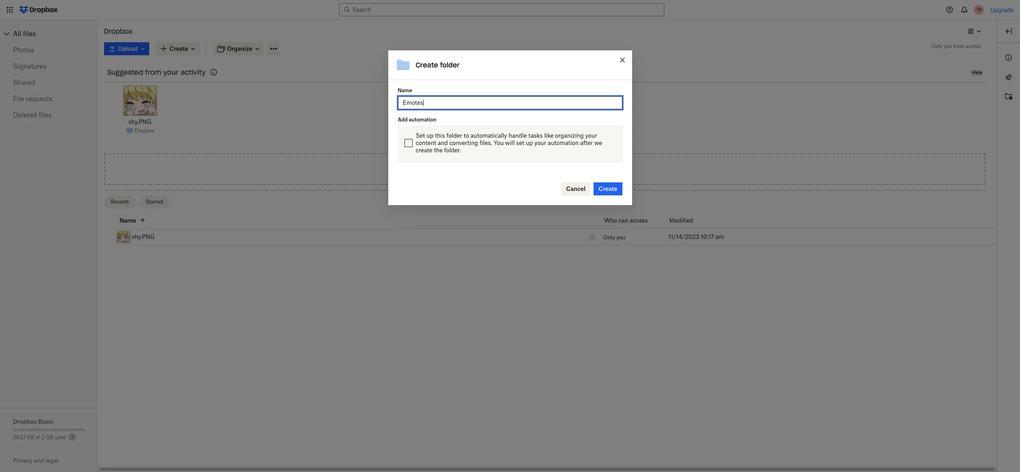Task type: vqa. For each thing, say whether or not it's contained in the screenshot.
Suggested from your activity
yes



Task type: locate. For each thing, give the bounding box(es) containing it.
starred button
[[139, 196, 169, 209]]

set
[[416, 132, 425, 139]]

0 vertical spatial up
[[427, 132, 434, 139]]

0 horizontal spatial files
[[23, 30, 36, 38]]

/shy.png image
[[123, 86, 157, 116]]

0 vertical spatial shy.png link
[[128, 118, 152, 126]]

1 vertical spatial only
[[603, 234, 615, 241]]

content
[[416, 140, 436, 146]]

1 vertical spatial files
[[39, 111, 52, 119]]

shy.png up 'dropbox' link
[[128, 118, 152, 125]]

privacy
[[13, 457, 32, 464]]

access right have
[[966, 43, 981, 49]]

1 vertical spatial name
[[120, 217, 136, 224]]

create inside button
[[599, 185, 617, 192]]

0 horizontal spatial access
[[630, 217, 648, 224]]

am
[[715, 233, 724, 240]]

privacy and legal
[[13, 457, 58, 464]]

suggested from your activity
[[107, 68, 206, 76]]

0 horizontal spatial dropbox
[[13, 418, 37, 425]]

dropbox for dropbox basic
[[13, 418, 37, 425]]

create
[[416, 61, 438, 69], [599, 185, 617, 192]]

your down the tasks
[[534, 140, 546, 146]]

2 horizontal spatial dropbox
[[135, 127, 154, 134]]

2 vertical spatial dropbox
[[13, 418, 37, 425]]

1 horizontal spatial create
[[599, 185, 617, 192]]

0 vertical spatial name
[[398, 87, 412, 94]]

1 vertical spatial shy.png link
[[132, 232, 155, 242]]

files right "all"
[[23, 30, 36, 38]]

shy.png inside table
[[132, 233, 155, 240]]

starred
[[145, 199, 163, 205]]

1 horizontal spatial dropbox
[[104, 27, 133, 35]]

up right set
[[526, 140, 533, 146]]

shy.png link up 'dropbox' link
[[128, 118, 152, 126]]

you
[[944, 43, 952, 49], [617, 234, 626, 241]]

and left legal
[[34, 457, 44, 464]]

shy.png link
[[128, 118, 152, 126], [132, 232, 155, 242]]

up up content
[[427, 132, 434, 139]]

your right from on the left of page
[[163, 68, 179, 76]]

upgrade
[[990, 6, 1014, 13]]

1 vertical spatial access
[[630, 217, 648, 224]]

0 vertical spatial only
[[932, 43, 943, 49]]

legal
[[45, 457, 58, 464]]

you inside name shy.png, modified 11/14/2023 10:17 am, element
[[617, 234, 626, 241]]

automation inside set up this folder to automatically handle tasks like organizing your content and converting files. you will set up your automation after we create the folder.
[[548, 140, 579, 146]]

add
[[398, 117, 408, 123]]

0 vertical spatial automation
[[409, 117, 436, 123]]

add automation
[[398, 117, 436, 123]]

set
[[516, 140, 524, 146]]

0 vertical spatial folder
[[440, 61, 460, 69]]

files down file requests link
[[39, 111, 52, 119]]

28.57
[[13, 435, 26, 441]]

suggested
[[107, 68, 143, 76]]

shy.png link inside name shy.png, modified 11/14/2023 10:17 am, element
[[132, 232, 155, 242]]

shy.png link right /shy.png icon
[[132, 232, 155, 242]]

0 horizontal spatial only
[[603, 234, 615, 241]]

recents button
[[104, 196, 136, 209]]

name up add at top left
[[398, 87, 412, 94]]

Name text field
[[403, 98, 617, 107]]

folder.
[[444, 147, 461, 154]]

name up /shy.png icon
[[120, 217, 136, 224]]

all files
[[13, 30, 36, 38]]

cancel button
[[561, 183, 591, 196]]

shared link
[[13, 74, 85, 91]]

automation down organizing
[[548, 140, 579, 146]]

only left have
[[932, 43, 943, 49]]

tasks
[[528, 132, 543, 139]]

0 vertical spatial files
[[23, 30, 36, 38]]

only
[[932, 43, 943, 49], [603, 234, 615, 241]]

1 horizontal spatial automation
[[548, 140, 579, 146]]

you down can
[[617, 234, 626, 241]]

cancel
[[566, 185, 586, 192]]

files
[[23, 30, 36, 38], [39, 111, 52, 119]]

0 vertical spatial create
[[416, 61, 438, 69]]

access right can
[[630, 217, 648, 224]]

0 vertical spatial you
[[944, 43, 952, 49]]

1 vertical spatial and
[[34, 457, 44, 464]]

file requests link
[[13, 91, 85, 107]]

name
[[398, 87, 412, 94], [120, 217, 136, 224]]

create
[[416, 147, 433, 154]]

0 horizontal spatial create
[[416, 61, 438, 69]]

1 horizontal spatial and
[[438, 140, 448, 146]]

1 horizontal spatial your
[[534, 140, 546, 146]]

basic
[[38, 418, 54, 425]]

0 horizontal spatial name
[[120, 217, 136, 224]]

1 vertical spatial automation
[[548, 140, 579, 146]]

only for only you
[[603, 234, 615, 241]]

0 horizontal spatial up
[[427, 132, 434, 139]]

11/14/2023 10:17 am
[[668, 233, 724, 240]]

modified button
[[669, 216, 714, 225]]

your
[[163, 68, 179, 76], [585, 132, 597, 139], [534, 140, 546, 146]]

up
[[427, 132, 434, 139], [526, 140, 533, 146]]

create folder dialog
[[388, 50, 632, 205]]

only down who
[[603, 234, 615, 241]]

1 vertical spatial you
[[617, 234, 626, 241]]

open details pane image
[[1004, 26, 1014, 36]]

files.
[[480, 140, 492, 146]]

only you button
[[603, 234, 626, 241]]

1 vertical spatial create
[[599, 185, 617, 192]]

1 horizontal spatial only
[[932, 43, 943, 49]]

0 vertical spatial and
[[438, 140, 448, 146]]

name button
[[120, 216, 584, 225]]

only for only you have access
[[932, 43, 943, 49]]

and down this
[[438, 140, 448, 146]]

shy.png
[[128, 118, 152, 125], [132, 233, 155, 240]]

automation up "set"
[[409, 117, 436, 123]]

who can access
[[604, 217, 648, 224]]

1 horizontal spatial access
[[966, 43, 981, 49]]

2 vertical spatial your
[[534, 140, 546, 146]]

dropbox
[[104, 27, 133, 35], [135, 127, 154, 134], [13, 418, 37, 425]]

automation
[[409, 117, 436, 123], [548, 140, 579, 146]]

1 vertical spatial folder
[[447, 132, 462, 139]]

1 horizontal spatial you
[[944, 43, 952, 49]]

dropbox for 'dropbox' link
[[135, 127, 154, 134]]

1 horizontal spatial name
[[398, 87, 412, 94]]

0 vertical spatial your
[[163, 68, 179, 76]]

folder
[[440, 61, 460, 69], [447, 132, 462, 139]]

/shy.png image
[[117, 231, 131, 243]]

0 vertical spatial dropbox
[[104, 27, 133, 35]]

1 horizontal spatial files
[[39, 111, 52, 119]]

1 horizontal spatial up
[[526, 140, 533, 146]]

2 horizontal spatial your
[[585, 132, 597, 139]]

and
[[438, 140, 448, 146], [34, 457, 44, 464]]

1 vertical spatial shy.png
[[132, 233, 155, 240]]

0 horizontal spatial you
[[617, 234, 626, 241]]

access
[[966, 43, 981, 49], [630, 217, 648, 224]]

0 vertical spatial access
[[966, 43, 981, 49]]

only you have access
[[932, 43, 981, 49]]

the
[[434, 147, 443, 154]]

shy.png right /shy.png icon
[[132, 233, 155, 240]]

1 vertical spatial dropbox
[[135, 127, 154, 134]]

to
[[464, 132, 469, 139]]

open pinned items image
[[1004, 72, 1014, 82]]

2
[[41, 435, 44, 441]]

dropbox logo - go to the homepage image
[[16, 3, 61, 16]]

you left have
[[944, 43, 952, 49]]

your up after on the right of page
[[585, 132, 597, 139]]

only inside name shy.png, modified 11/14/2023 10:17 am, element
[[603, 234, 615, 241]]

deleted files link
[[13, 107, 85, 123]]

open activity image
[[1004, 92, 1014, 102]]

used
[[55, 435, 66, 441]]

gb
[[46, 435, 53, 441]]

table
[[98, 213, 997, 245]]



Task type: describe. For each thing, give the bounding box(es) containing it.
28.57 kb of 2 gb used
[[13, 435, 66, 441]]

0 horizontal spatial and
[[34, 457, 44, 464]]

table containing name
[[98, 213, 997, 245]]

activity
[[181, 68, 206, 76]]

you for only you
[[617, 234, 626, 241]]

files for deleted files
[[39, 111, 52, 119]]

deleted
[[13, 111, 37, 119]]

name shy.png, modified 11/14/2023 10:17 am, element
[[98, 229, 997, 245]]

all
[[13, 30, 21, 38]]

file requests
[[13, 95, 52, 103]]

create button
[[594, 183, 622, 196]]

0 horizontal spatial automation
[[409, 117, 436, 123]]

signatures link
[[13, 58, 85, 74]]

deleted files
[[13, 111, 52, 119]]

privacy and legal link
[[13, 457, 98, 464]]

only you
[[603, 234, 626, 241]]

kb
[[27, 435, 34, 441]]

who
[[604, 217, 617, 224]]

organizing
[[555, 132, 584, 139]]

this
[[435, 132, 445, 139]]

11/14/2023
[[668, 233, 699, 240]]

name inside button
[[120, 217, 136, 224]]

will
[[505, 140, 515, 146]]

handle
[[509, 132, 527, 139]]

can
[[619, 217, 628, 224]]

you
[[494, 140, 504, 146]]

global header element
[[0, 0, 1020, 20]]

requests
[[26, 95, 52, 103]]

automatically
[[471, 132, 507, 139]]

upgrade link
[[990, 6, 1014, 13]]

name inside create folder dialog
[[398, 87, 412, 94]]

open information panel image
[[1004, 53, 1014, 63]]

photos link
[[13, 42, 85, 58]]

signatures
[[13, 62, 47, 70]]

1 vertical spatial up
[[526, 140, 533, 146]]

add to starred image
[[587, 232, 597, 242]]

modified
[[669, 217, 693, 224]]

and inside set up this folder to automatically handle tasks like organizing your content and converting files. you will set up your automation after we create the folder.
[[438, 140, 448, 146]]

file
[[13, 95, 24, 103]]

have
[[953, 43, 964, 49]]

dropbox link
[[135, 127, 154, 135]]

we
[[594, 140, 602, 146]]

shared
[[13, 78, 35, 87]]

10:17
[[701, 233, 714, 240]]

folder inside set up this folder to automatically handle tasks like organizing your content and converting files. you will set up your automation after we create the folder.
[[447, 132, 462, 139]]

converting
[[449, 140, 478, 146]]

0 horizontal spatial your
[[163, 68, 179, 76]]

like
[[544, 132, 554, 139]]

create for create
[[599, 185, 617, 192]]

you for only you have access
[[944, 43, 952, 49]]

of
[[35, 435, 40, 441]]

set up this folder to automatically handle tasks like organizing your content and converting files. you will set up your automation after we create the folder.
[[416, 132, 602, 154]]

1 vertical spatial your
[[585, 132, 597, 139]]

photos
[[13, 46, 34, 54]]

create folder
[[416, 61, 460, 69]]

0 vertical spatial shy.png
[[128, 118, 152, 125]]

all files link
[[13, 27, 98, 40]]

access inside table
[[630, 217, 648, 224]]

files for all files
[[23, 30, 36, 38]]

after
[[580, 140, 593, 146]]

get more space image
[[67, 433, 77, 442]]

create for create folder
[[416, 61, 438, 69]]

from
[[145, 68, 161, 76]]

recents
[[111, 199, 129, 205]]

dropbox basic
[[13, 418, 54, 425]]



